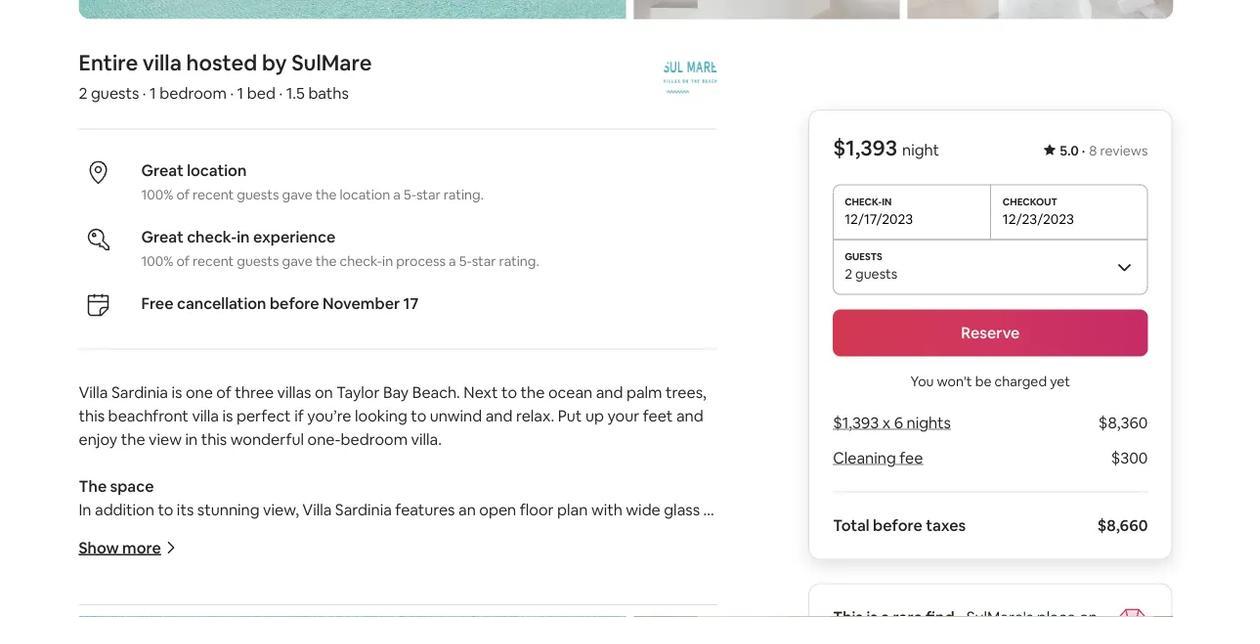Task type: describe. For each thing, give the bounding box(es) containing it.
1 vertical spatial this
[[201, 429, 227, 449]]

providing
[[124, 523, 192, 543]]

on
[[315, 382, 333, 402]]

12/23/2023
[[1003, 210, 1075, 227]]

a inside great check-in experience 100% of recent guests gave the check-in process a 5-star rating.
[[449, 252, 456, 269]]

comfortable
[[79, 570, 169, 590]]

explore,
[[186, 594, 243, 614]]

sardinia- beach front luxury villa image 3 image
[[634, 0, 900, 19]]

the up pool.
[[625, 547, 649, 567]]

17
[[403, 293, 419, 313]]

beach.
[[412, 382, 460, 402]]

palm
[[627, 382, 663, 402]]

incredibly
[[473, 523, 543, 543]]

the left the path
[[326, 594, 351, 614]]

villas
[[277, 382, 311, 402]]

addition
[[95, 500, 154, 520]]

bedroom inside villa sardinia is one of three villas on taylor bay beach. next to the ocean and palm trees, this beachfront villa is perfect if you're looking to unwind and relax. put up your feet and enjoy the view in this wonderful one-bedroom villa.
[[341, 429, 408, 449]]

floor
[[520, 500, 554, 520]]

in inside the space in addition to its stunning view, villa sardinia features an open floor plan with wide glass doors providing easy access to a beautiful terrace. the incredibly spacious veranda was built to feel like an extension of the villa – it's like a second living space! enjoy the comfortable lounge chairs, tables and barbeque or take a dip in the private pool. when it comes time to explore, walk down the path to the crisp white sand and make your wa
[[518, 570, 530, 590]]

great location 100% of recent guests gave the location a 5-star rating.
[[141, 160, 484, 203]]

cleaning fee button
[[833, 448, 924, 468]]

perfect
[[237, 406, 291, 426]]

with
[[591, 500, 623, 520]]

entire
[[79, 49, 138, 77]]

and down next
[[486, 406, 513, 426]]

and down private
[[557, 594, 584, 614]]

0 vertical spatial the
[[79, 476, 107, 496]]

bay
[[383, 382, 409, 402]]

built
[[79, 547, 111, 567]]

veranda
[[612, 523, 671, 543]]

looking
[[355, 406, 408, 426]]

glass
[[664, 500, 700, 520]]

tables
[[274, 570, 318, 590]]

charged
[[995, 372, 1047, 390]]

you
[[911, 372, 934, 390]]

star inside great check-in experience 100% of recent guests gave the check-in process a 5-star rating.
[[472, 252, 496, 269]]

–
[[362, 547, 370, 567]]

baths
[[308, 83, 349, 103]]

features
[[395, 500, 455, 520]]

chairs,
[[225, 570, 271, 590]]

bedroom inside the entire villa hosted by sulmare 2 guests · 1 bedroom · 1 bed · 1.5 baths
[[160, 83, 227, 103]]

terrace.
[[382, 523, 438, 543]]

view,
[[263, 500, 299, 520]]

show more
[[79, 537, 161, 557]]

comes
[[79, 594, 127, 614]]

$1,393 for $1,393 x 6 nights
[[833, 413, 879, 433]]

1 1 from the left
[[150, 83, 156, 103]]

gave inside great check-in experience 100% of recent guests gave the check-in process a 5-star rating.
[[282, 252, 313, 269]]

2 inside the entire villa hosted by sulmare 2 guests · 1 bedroom · 1 bed · 1.5 baths
[[79, 83, 88, 103]]

cleaning
[[833, 448, 896, 468]]

0 horizontal spatial location
[[187, 160, 247, 181]]

make
[[588, 594, 627, 614]]

x
[[883, 413, 891, 433]]

rating. inside great location 100% of recent guests gave the location a 5-star rating.
[[444, 185, 484, 203]]

the down 'or'
[[410, 594, 434, 614]]

villa inside the space in addition to its stunning view, villa sardinia features an open floor plan with wide glass doors providing easy access to a beautiful terrace. the incredibly spacious veranda was built to feel like an extension of the villa – it's like a second living space! enjoy the comfortable lounge chairs, tables and barbeque or take a dip in the private pool. when it comes time to explore, walk down the path to the crisp white sand and make your wa
[[303, 500, 332, 520]]

entire villa hosted by sulmare 2 guests · 1 bedroom · 1 bed · 1.5 baths
[[79, 49, 372, 103]]

star inside great location 100% of recent guests gave the location a 5-star rating.
[[416, 185, 441, 203]]

and up up
[[596, 382, 623, 402]]

enjoy
[[583, 547, 621, 567]]

1 horizontal spatial before
[[873, 515, 923, 535]]

1 vertical spatial an
[[191, 547, 208, 567]]

reserve
[[961, 323, 1020, 343]]

nights
[[907, 413, 951, 433]]

one-
[[308, 429, 341, 449]]

be
[[976, 372, 992, 390]]

access
[[231, 523, 280, 543]]

8
[[1090, 142, 1098, 159]]

barbeque
[[352, 570, 423, 590]]

to up villa.
[[411, 406, 427, 426]]

taxes
[[926, 515, 966, 535]]

cancellation
[[177, 293, 266, 313]]

a left beautiful
[[303, 523, 311, 543]]

feel
[[133, 547, 160, 567]]

dip
[[492, 570, 515, 590]]

1 horizontal spatial an
[[459, 500, 476, 520]]

$300
[[1111, 448, 1148, 468]]

guests inside great check-in experience 100% of recent guests gave the check-in process a 5-star rating.
[[237, 252, 279, 269]]

$1,393 x 6 nights button
[[833, 413, 951, 433]]

1 horizontal spatial the
[[442, 523, 469, 543]]

in
[[79, 500, 91, 520]]

a left dip
[[480, 570, 488, 590]]

of inside great check-in experience 100% of recent guests gave the check-in process a 5-star rating.
[[176, 252, 190, 269]]

experience
[[253, 227, 336, 247]]

hosted
[[186, 49, 257, 77]]

1 horizontal spatial check-
[[340, 252, 382, 269]]

gave inside great location 100% of recent guests gave the location a 5-star rating.
[[282, 185, 313, 203]]

sardinia inside villa sardinia is one of three villas on taylor bay beach. next to the ocean and palm trees, this beachfront villa is perfect if you're looking to unwind and relax. put up your feet and enjoy the view in this wonderful one-bedroom villa.
[[111, 382, 168, 402]]

5.0
[[1060, 142, 1079, 159]]

reserve button
[[833, 309, 1148, 356]]

a inside great location 100% of recent guests gave the location a 5-star rating.
[[393, 185, 401, 203]]

by sulmare
[[262, 49, 372, 77]]

sardinia- beach front luxury villa image 1 image
[[79, 0, 626, 19]]

2 inside popup button
[[845, 265, 853, 282]]

12/17/2023
[[845, 210, 913, 227]]

wonderful
[[231, 429, 304, 449]]

recent inside great check-in experience 100% of recent guests gave the check-in process a 5-star rating.
[[193, 252, 234, 269]]

2 guests
[[845, 265, 898, 282]]

bed
[[247, 83, 276, 103]]

doors
[[79, 523, 120, 543]]

three
[[235, 382, 274, 402]]

0 horizontal spatial this
[[79, 406, 105, 426]]

2 guests button
[[833, 239, 1148, 294]]

it's
[[373, 547, 393, 567]]

november
[[323, 293, 400, 313]]

your inside villa sardinia is one of three villas on taylor bay beach. next to the ocean and palm trees, this beachfront villa is perfect if you're looking to unwind and relax. put up your feet and enjoy the view in this wonderful one-bedroom villa.
[[608, 406, 640, 426]]



Task type: locate. For each thing, give the bounding box(es) containing it.
fee
[[900, 448, 924, 468]]

1 horizontal spatial 5-
[[459, 252, 472, 269]]

feet
[[643, 406, 673, 426]]

in inside villa sardinia is one of three villas on taylor bay beach. next to the ocean and palm trees, this beachfront villa is perfect if you're looking to unwind and relax. put up your feet and enjoy the view in this wonderful one-bedroom villa.
[[185, 429, 198, 449]]

was
[[674, 523, 702, 543]]

1 vertical spatial the
[[442, 523, 469, 543]]

location
[[187, 160, 247, 181], [340, 185, 390, 203]]

the space in addition to its stunning view, villa sardinia features an open floor plan with wide glass doors providing easy access to a beautiful terrace. the incredibly spacious veranda was built to feel like an extension of the villa – it's like a second living space! enjoy the comfortable lounge chairs, tables and barbeque or take a dip in the private pool. when it comes time to explore, walk down the path to the crisp white sand and make your wa
[[79, 476, 717, 617]]

in right dip
[[518, 570, 530, 590]]

0 horizontal spatial sardinia
[[111, 382, 168, 402]]

0 vertical spatial $1,393
[[833, 134, 898, 162]]

1 vertical spatial location
[[340, 185, 390, 203]]

$1,393 for $1,393 night
[[833, 134, 898, 162]]

0 horizontal spatial before
[[270, 293, 319, 313]]

0 vertical spatial check-
[[187, 227, 237, 247]]

walk
[[247, 594, 279, 614]]

sardinia inside the space in addition to its stunning view, villa sardinia features an open floor plan with wide glass doors providing easy access to a beautiful terrace. the incredibly spacious veranda was built to feel like an extension of the villa – it's like a second living space! enjoy the comfortable lounge chairs, tables and barbeque or take a dip in the private pool. when it comes time to explore, walk down the path to the crisp white sand and make your wa
[[335, 500, 392, 520]]

0 vertical spatial villa
[[143, 49, 182, 77]]

1 horizontal spatial villa
[[192, 406, 219, 426]]

you're
[[307, 406, 352, 426]]

1 like from the left
[[164, 547, 187, 567]]

0 vertical spatial 5-
[[404, 185, 416, 203]]

0 vertical spatial villa
[[79, 382, 108, 402]]

the up relax.
[[521, 382, 545, 402]]

0 horizontal spatial check-
[[187, 227, 237, 247]]

guests down experience
[[237, 252, 279, 269]]

like
[[164, 547, 187, 567], [397, 547, 421, 567]]

100% inside great location 100% of recent guests gave the location a 5-star rating.
[[141, 185, 173, 203]]

great check-in experience 100% of recent guests gave the check-in process a 5-star rating.
[[141, 227, 539, 269]]

sardinia
[[111, 382, 168, 402], [335, 500, 392, 520]]

0 horizontal spatial bedroom
[[160, 83, 227, 103]]

beachfront
[[108, 406, 189, 426]]

0 horizontal spatial 1
[[150, 83, 156, 103]]

bedroom down looking
[[341, 429, 408, 449]]

of inside great location 100% of recent guests gave the location a 5-star rating.
[[176, 185, 190, 203]]

6
[[894, 413, 904, 433]]

0 horizontal spatial 5-
[[404, 185, 416, 203]]

sand
[[519, 594, 554, 614]]

1 vertical spatial before
[[873, 515, 923, 535]]

2 down entire
[[79, 83, 88, 103]]

0 horizontal spatial rating.
[[444, 185, 484, 203]]

show more button
[[79, 537, 177, 557]]

ocean
[[548, 382, 593, 402]]

of inside villa sardinia is one of three villas on taylor bay beach. next to the ocean and palm trees, this beachfront villa is perfect if you're looking to unwind and relax. put up your feet and enjoy the view in this wonderful one-bedroom villa.
[[216, 382, 232, 402]]

1 vertical spatial 100%
[[141, 252, 173, 269]]

1 horizontal spatial sardinia
[[335, 500, 392, 520]]

second
[[436, 547, 489, 567]]

great inside great location 100% of recent guests gave the location a 5-star rating.
[[141, 160, 184, 181]]

2 down the 12/17/2023
[[845, 265, 853, 282]]

1 horizontal spatial this
[[201, 429, 227, 449]]

taylor
[[337, 382, 380, 402]]

villa inside the entire villa hosted by sulmare 2 guests · 1 bedroom · 1 bed · 1.5 baths
[[143, 49, 182, 77]]

the inside great check-in experience 100% of recent guests gave the check-in process a 5-star rating.
[[316, 252, 337, 269]]

the up sand
[[534, 570, 558, 590]]

villa inside villa sardinia is one of three villas on taylor bay beach. next to the ocean and palm trees, this beachfront villa is perfect if you're looking to unwind and relax. put up your feet and enjoy the view in this wonderful one-bedroom villa.
[[79, 382, 108, 402]]

night
[[903, 140, 940, 160]]

check- up november on the left
[[340, 252, 382, 269]]

villa right view,
[[303, 500, 332, 520]]

take
[[445, 570, 476, 590]]

5- up process
[[404, 185, 416, 203]]

1 vertical spatial bedroom
[[341, 429, 408, 449]]

to
[[502, 382, 517, 402], [411, 406, 427, 426], [158, 500, 173, 520], [284, 523, 299, 543], [114, 547, 130, 567], [167, 594, 182, 614], [391, 594, 406, 614]]

1 horizontal spatial rating.
[[499, 252, 539, 269]]

villa
[[79, 382, 108, 402], [303, 500, 332, 520]]

2
[[79, 83, 88, 103], [845, 265, 853, 282]]

your down pool.
[[631, 594, 663, 614]]

5- inside great check-in experience 100% of recent guests gave the check-in process a 5-star rating.
[[459, 252, 472, 269]]

100% inside great check-in experience 100% of recent guests gave the check-in process a 5-star rating.
[[141, 252, 173, 269]]

guests inside the entire villa hosted by sulmare 2 guests · 1 bedroom · 1 bed · 1.5 baths
[[91, 83, 139, 103]]

guests down the 12/17/2023
[[856, 265, 898, 282]]

time
[[130, 594, 163, 614]]

0 vertical spatial an
[[459, 500, 476, 520]]

this right "view"
[[201, 429, 227, 449]]

0 vertical spatial great
[[141, 160, 184, 181]]

0 vertical spatial sardinia
[[111, 382, 168, 402]]

$8,660
[[1098, 515, 1148, 535]]

and down trees,
[[677, 406, 704, 426]]

this up enjoy
[[79, 406, 105, 426]]

1 vertical spatial sardinia
[[335, 500, 392, 520]]

2 great from the top
[[141, 227, 184, 247]]

0 vertical spatial bedroom
[[160, 83, 227, 103]]

guests
[[91, 83, 139, 103], [237, 185, 279, 203], [237, 252, 279, 269], [856, 265, 898, 282]]

1 vertical spatial gave
[[282, 252, 313, 269]]

free
[[141, 293, 174, 313]]

to right next
[[502, 382, 517, 402]]

the up tables
[[304, 547, 328, 567]]

check- up the 'cancellation'
[[187, 227, 237, 247]]

0 vertical spatial gave
[[282, 185, 313, 203]]

villa down the one
[[192, 406, 219, 426]]

$1,393 left x
[[833, 413, 879, 433]]

0 horizontal spatial villa
[[143, 49, 182, 77]]

rating.
[[444, 185, 484, 203], [499, 252, 539, 269]]

open
[[479, 500, 517, 520]]

sardinia- beach front luxury villa image 5 image
[[908, 0, 1174, 19]]

1
[[150, 83, 156, 103], [237, 83, 244, 103]]

extension
[[212, 547, 282, 567]]

1 vertical spatial check-
[[340, 252, 382, 269]]

your
[[608, 406, 640, 426], [631, 594, 663, 614]]

1 horizontal spatial 2
[[845, 265, 853, 282]]

1 vertical spatial your
[[631, 594, 663, 614]]

the up experience
[[316, 185, 337, 203]]

won't
[[937, 372, 973, 390]]

plan
[[557, 500, 588, 520]]

to down view,
[[284, 523, 299, 543]]

0 vertical spatial recent
[[193, 185, 234, 203]]

if
[[294, 406, 304, 426]]

0 vertical spatial 2
[[79, 83, 88, 103]]

to up comfortable
[[114, 547, 130, 567]]

0 vertical spatial star
[[416, 185, 441, 203]]

to right time
[[167, 594, 182, 614]]

2 recent from the top
[[193, 252, 234, 269]]

to down barbeque
[[391, 594, 406, 614]]

2 vertical spatial villa
[[331, 547, 358, 567]]

down
[[283, 594, 323, 614]]

$8,360
[[1099, 413, 1148, 433]]

villa inside the space in addition to its stunning view, villa sardinia features an open floor plan with wide glass doors providing easy access to a beautiful terrace. the incredibly spacious veranda was built to feel like an extension of the villa – it's like a second living space! enjoy the comfortable lounge chairs, tables and barbeque or take a dip in the private pool. when it comes time to explore, walk down the path to the crisp white sand and make your wa
[[331, 547, 358, 567]]

space
[[110, 476, 154, 496]]

you won't be charged yet
[[911, 372, 1071, 390]]

5.0 · 8 reviews
[[1060, 142, 1148, 159]]

1 horizontal spatial bedroom
[[341, 429, 408, 449]]

great for great check-in experience
[[141, 227, 184, 247]]

star right process
[[472, 252, 496, 269]]

0 vertical spatial location
[[187, 160, 247, 181]]

its
[[177, 500, 194, 520]]

is
[[172, 382, 182, 402], [222, 406, 233, 426]]

star
[[416, 185, 441, 203], [472, 252, 496, 269]]

guests inside great location 100% of recent guests gave the location a 5-star rating.
[[237, 185, 279, 203]]

villa sardinia is one of three villas on taylor bay beach. next to the ocean and palm trees, this beachfront villa is perfect if you're looking to unwind and relax. put up your feet and enjoy the view in this wonderful one-bedroom villa.
[[79, 382, 710, 449]]

2 horizontal spatial villa
[[331, 547, 358, 567]]

a right process
[[449, 252, 456, 269]]

like right feel
[[164, 547, 187, 567]]

is left perfect
[[222, 406, 233, 426]]

a up process
[[393, 185, 401, 203]]

next
[[464, 382, 498, 402]]

1.5
[[286, 83, 305, 103]]

1 gave from the top
[[282, 185, 313, 203]]

0 horizontal spatial an
[[191, 547, 208, 567]]

2 1 from the left
[[237, 83, 244, 103]]

1 vertical spatial rating.
[[499, 252, 539, 269]]

0 horizontal spatial villa
[[79, 382, 108, 402]]

it
[[701, 570, 710, 590]]

to left the "its"
[[158, 500, 173, 520]]

pool.
[[615, 570, 651, 590]]

1 horizontal spatial is
[[222, 406, 233, 426]]

1 recent from the top
[[193, 185, 234, 203]]

2 100% from the top
[[141, 252, 173, 269]]

total
[[833, 515, 870, 535]]

1 horizontal spatial star
[[472, 252, 496, 269]]

bedroom down 'hosted' at the left of the page
[[160, 83, 227, 103]]

like down terrace.
[[397, 547, 421, 567]]

$1,393 night
[[833, 134, 940, 162]]

gave
[[282, 185, 313, 203], [282, 252, 313, 269]]

living
[[492, 547, 529, 567]]

1 100% from the top
[[141, 185, 173, 203]]

villa.
[[411, 429, 442, 449]]

1 vertical spatial 2
[[845, 265, 853, 282]]

reviews
[[1101, 142, 1148, 159]]

villa left –
[[331, 547, 358, 567]]

1 vertical spatial villa
[[192, 406, 219, 426]]

rating. inside great check-in experience 100% of recent guests gave the check-in process a 5-star rating.
[[499, 252, 539, 269]]

recent inside great location 100% of recent guests gave the location a 5-star rating.
[[193, 185, 234, 203]]

guests up experience
[[237, 185, 279, 203]]

1 vertical spatial $1,393
[[833, 413, 879, 433]]

a up 'or'
[[424, 547, 433, 567]]

1 vertical spatial villa
[[303, 500, 332, 520]]

total before taxes
[[833, 515, 966, 535]]

5- inside great location 100% of recent guests gave the location a 5-star rating.
[[404, 185, 416, 203]]

show
[[79, 537, 119, 557]]

your right up
[[608, 406, 640, 426]]

2 gave from the top
[[282, 252, 313, 269]]

0 vertical spatial is
[[172, 382, 182, 402]]

the inside great location 100% of recent guests gave the location a 5-star rating.
[[316, 185, 337, 203]]

before right total
[[873, 515, 923, 535]]

1 horizontal spatial 1
[[237, 83, 244, 103]]

0 horizontal spatial the
[[79, 476, 107, 496]]

great
[[141, 160, 184, 181], [141, 227, 184, 247]]

1 $1,393 from the top
[[833, 134, 898, 162]]

stunning
[[197, 500, 260, 520]]

star up process
[[416, 185, 441, 203]]

1 vertical spatial great
[[141, 227, 184, 247]]

0 vertical spatial your
[[608, 406, 640, 426]]

unwind
[[430, 406, 482, 426]]

guests down entire
[[91, 83, 139, 103]]

in left process
[[382, 252, 393, 269]]

0 vertical spatial rating.
[[444, 185, 484, 203]]

process
[[396, 252, 446, 269]]

1 vertical spatial is
[[222, 406, 233, 426]]

trees,
[[666, 382, 707, 402]]

2 like from the left
[[397, 547, 421, 567]]

the up in
[[79, 476, 107, 496]]

in right "view"
[[185, 429, 198, 449]]

0 vertical spatial 100%
[[141, 185, 173, 203]]

an up 'lounge'
[[191, 547, 208, 567]]

1 horizontal spatial villa
[[303, 500, 332, 520]]

in left experience
[[237, 227, 250, 247]]

the down experience
[[316, 252, 337, 269]]

location up great check-in experience 100% of recent guests gave the check-in process a 5-star rating.
[[340, 185, 390, 203]]

2 $1,393 from the top
[[833, 413, 879, 433]]

0 vertical spatial before
[[270, 293, 319, 313]]

before down experience
[[270, 293, 319, 313]]

gave up experience
[[282, 185, 313, 203]]

great inside great check-in experience 100% of recent guests gave the check-in process a 5-star rating.
[[141, 227, 184, 247]]

your inside the space in addition to its stunning view, villa sardinia features an open floor plan with wide glass doors providing easy access to a beautiful terrace. the incredibly spacious veranda was built to feel like an extension of the villa – it's like a second living space! enjoy the comfortable lounge chairs, tables and barbeque or take a dip in the private pool. when it comes time to explore, walk down the path to the crisp white sand and make your wa
[[631, 594, 663, 614]]

1 great from the top
[[141, 160, 184, 181]]

1 horizontal spatial location
[[340, 185, 390, 203]]

wide
[[626, 500, 661, 520]]

5- right process
[[459, 252, 472, 269]]

great for great location
[[141, 160, 184, 181]]

guests inside popup button
[[856, 265, 898, 282]]

the up second at the left bottom
[[442, 523, 469, 543]]

1 vertical spatial recent
[[193, 252, 234, 269]]

this
[[79, 406, 105, 426], [201, 429, 227, 449]]

0 horizontal spatial star
[[416, 185, 441, 203]]

1 vertical spatial 5-
[[459, 252, 472, 269]]

1 vertical spatial star
[[472, 252, 496, 269]]

lounge
[[172, 570, 221, 590]]

0 vertical spatial this
[[79, 406, 105, 426]]

gave down experience
[[282, 252, 313, 269]]

location down the entire villa hosted by sulmare 2 guests · 1 bedroom · 1 bed · 1.5 baths
[[187, 160, 247, 181]]

and right tables
[[322, 570, 349, 590]]

a
[[393, 185, 401, 203], [449, 252, 456, 269], [303, 523, 311, 543], [424, 547, 433, 567], [480, 570, 488, 590]]

the down beachfront
[[121, 429, 145, 449]]

the
[[79, 476, 107, 496], [442, 523, 469, 543]]

sardinia up beachfront
[[111, 382, 168, 402]]

an left open
[[459, 500, 476, 520]]

learn more about the host, sulmare. image
[[663, 50, 718, 105], [663, 50, 718, 105]]

spacious
[[546, 523, 609, 543]]

villa right entire
[[143, 49, 182, 77]]

villa inside villa sardinia is one of three villas on taylor bay beach. next to the ocean and palm trees, this beachfront villa is perfect if you're looking to unwind and relax. put up your feet and enjoy the view in this wonderful one-bedroom villa.
[[192, 406, 219, 426]]

cleaning fee
[[833, 448, 924, 468]]

of inside the space in addition to its stunning view, villa sardinia features an open floor plan with wide glass doors providing easy access to a beautiful terrace. the incredibly spacious veranda was built to feel like an extension of the villa – it's like a second living space! enjoy the comfortable lounge chairs, tables and barbeque or take a dip in the private pool. when it comes time to explore, walk down the path to the crisp white sand and make your wa
[[285, 547, 300, 567]]

0 horizontal spatial 2
[[79, 83, 88, 103]]

0 horizontal spatial is
[[172, 382, 182, 402]]

path
[[354, 594, 387, 614]]

yet
[[1050, 372, 1071, 390]]

is left the one
[[172, 382, 182, 402]]

0 horizontal spatial like
[[164, 547, 187, 567]]

1 horizontal spatial like
[[397, 547, 421, 567]]

$1,393 left night
[[833, 134, 898, 162]]

white
[[476, 594, 516, 614]]

villa up enjoy
[[79, 382, 108, 402]]

sardinia up beautiful
[[335, 500, 392, 520]]

check-
[[187, 227, 237, 247], [340, 252, 382, 269]]



Task type: vqa. For each thing, say whether or not it's contained in the screenshot.
2nd 1 from the left
yes



